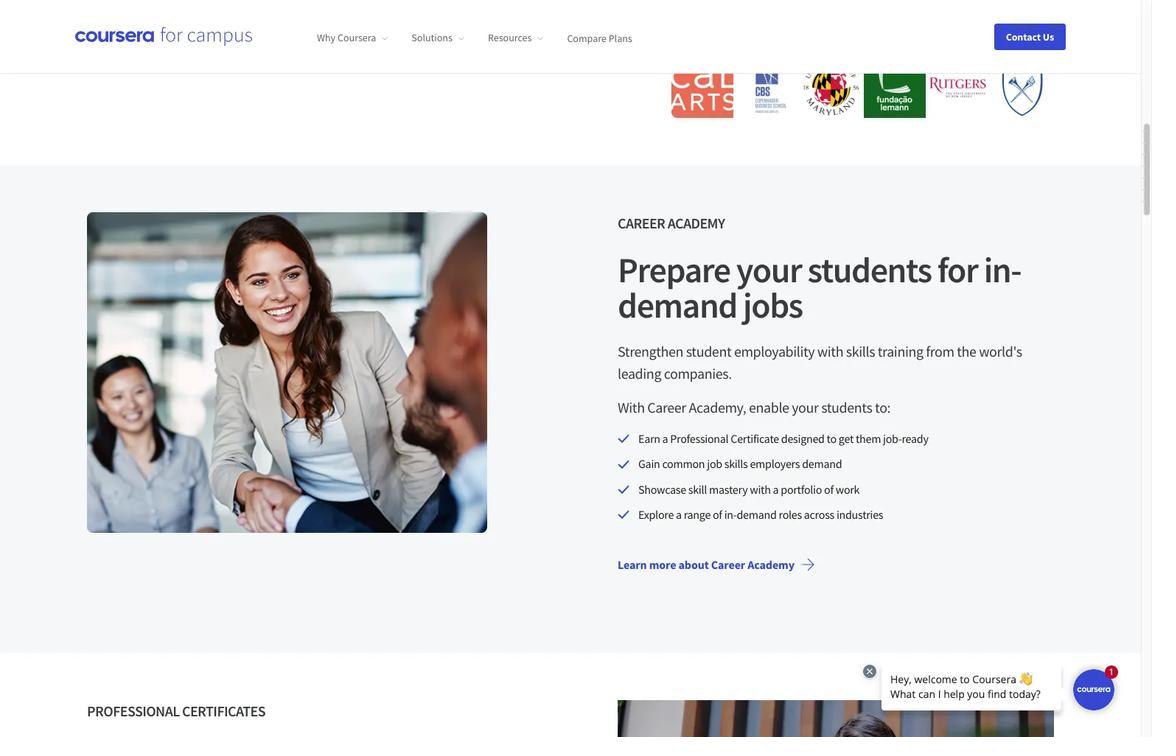 Task type: locate. For each thing, give the bounding box(es) containing it.
career
[[618, 214, 665, 232], [648, 398, 686, 417], [711, 557, 745, 572]]

academy
[[668, 214, 725, 232], [748, 557, 795, 572]]

why coursera
[[317, 31, 376, 44]]

in-
[[984, 248, 1021, 292], [725, 507, 737, 522]]

coursera
[[338, 31, 376, 44]]

coursera for campus image
[[75, 26, 252, 47]]

2 vertical spatial demand
[[737, 507, 777, 522]]

contact
[[1006, 30, 1041, 43]]

0 horizontal spatial with
[[750, 482, 771, 497]]

solutions link
[[412, 31, 464, 44]]

skills inside strengthen student employability with skills training from the world's leading companies.
[[846, 342, 875, 361]]

with up explore a range of in-demand roles across industries in the bottom right of the page
[[750, 482, 771, 497]]

compare plans link
[[567, 31, 632, 44]]

explore
[[638, 507, 674, 522]]

students
[[808, 248, 932, 292], [821, 398, 873, 417]]

the
[[957, 342, 977, 361]]

contact us button
[[994, 23, 1066, 50]]

ready
[[902, 431, 929, 446]]

compare
[[567, 31, 607, 44]]

career up prepare
[[618, 214, 665, 232]]

with for a
[[750, 482, 771, 497]]

earn
[[638, 431, 660, 446]]

in- inside prepare your students for in- demand jobs
[[984, 248, 1021, 292]]

learn
[[618, 557, 647, 572]]

with right the employability
[[818, 342, 844, 361]]

0 vertical spatial students
[[808, 248, 932, 292]]

range
[[684, 507, 711, 522]]

1 vertical spatial in-
[[725, 507, 737, 522]]

1 vertical spatial career
[[648, 398, 686, 417]]

demand down to
[[802, 457, 842, 471]]

in- for of
[[725, 507, 737, 522]]

0 vertical spatial your
[[736, 248, 802, 292]]

0 horizontal spatial in-
[[725, 507, 737, 522]]

0 vertical spatial demand
[[618, 283, 737, 327]]

1 horizontal spatial with
[[818, 342, 844, 361]]

skill
[[688, 482, 707, 497]]

1 vertical spatial with
[[750, 482, 771, 497]]

mastery
[[709, 482, 748, 497]]

why coursera link
[[317, 31, 388, 44]]

0 vertical spatial skills
[[846, 342, 875, 361]]

get
[[839, 431, 854, 446]]

0 vertical spatial with
[[818, 342, 844, 361]]

professional
[[670, 431, 729, 446], [87, 702, 180, 720]]

plans
[[609, 31, 632, 44]]

0 vertical spatial professional
[[670, 431, 729, 446]]

portfolio
[[781, 482, 822, 497]]

of right range
[[713, 507, 722, 522]]

your inside prepare your students for in- demand jobs
[[736, 248, 802, 292]]

strengthen student employability with skills training from the world's leading companies.
[[618, 342, 1022, 383]]

demand down showcase skill mastery with a portfolio of work
[[737, 507, 777, 522]]

2 vertical spatial career
[[711, 557, 745, 572]]

strengthen
[[618, 342, 684, 361]]

of
[[824, 482, 834, 497], [713, 507, 722, 522]]

1 horizontal spatial a
[[676, 507, 682, 522]]

skills left training
[[846, 342, 875, 361]]

0 vertical spatial career
[[618, 214, 665, 232]]

1 horizontal spatial academy
[[748, 557, 795, 572]]

0 vertical spatial academy
[[668, 214, 725, 232]]

with
[[818, 342, 844, 361], [750, 482, 771, 497]]

of left work
[[824, 482, 834, 497]]

roles
[[779, 507, 802, 522]]

gain
[[638, 457, 660, 471]]

0 horizontal spatial of
[[713, 507, 722, 522]]

to
[[827, 431, 837, 446]]

a left range
[[676, 507, 682, 522]]

career right about
[[711, 557, 745, 572]]

0 vertical spatial of
[[824, 482, 834, 497]]

0 vertical spatial in-
[[984, 248, 1021, 292]]

demand
[[618, 283, 737, 327], [802, 457, 842, 471], [737, 507, 777, 522]]

a for range
[[676, 507, 682, 522]]

in- down mastery
[[725, 507, 737, 522]]

skills
[[846, 342, 875, 361], [725, 457, 748, 471]]

a down employers
[[773, 482, 779, 497]]

demand up strengthen
[[618, 283, 737, 327]]

0 horizontal spatial professional
[[87, 702, 180, 720]]

2 horizontal spatial a
[[773, 482, 779, 497]]

0 vertical spatial a
[[663, 431, 668, 446]]

academy up prepare
[[668, 214, 725, 232]]

1 vertical spatial students
[[821, 398, 873, 417]]

for
[[938, 248, 978, 292]]

career right with
[[648, 398, 686, 417]]

a right earn
[[663, 431, 668, 446]]

academy down explore a range of in-demand roles across industries in the bottom right of the page
[[748, 557, 795, 572]]

across
[[804, 507, 835, 522]]

skills right job
[[725, 457, 748, 471]]

learn more about career academy
[[618, 557, 795, 572]]

common
[[662, 457, 705, 471]]

1 vertical spatial of
[[713, 507, 722, 522]]

to:
[[875, 398, 891, 417]]

2 vertical spatial a
[[676, 507, 682, 522]]

1 horizontal spatial in-
[[984, 248, 1021, 292]]

training
[[878, 342, 924, 361]]

your
[[736, 248, 802, 292], [792, 398, 819, 417]]

a
[[663, 431, 668, 446], [773, 482, 779, 497], [676, 507, 682, 522]]

1 vertical spatial academy
[[748, 557, 795, 572]]

0 horizontal spatial a
[[663, 431, 668, 446]]

with inside strengthen student employability with skills training from the world's leading companies.
[[818, 342, 844, 361]]

jobs
[[743, 283, 803, 327]]

1 horizontal spatial skills
[[846, 342, 875, 361]]

employability
[[734, 342, 815, 361]]

0 horizontal spatial skills
[[725, 457, 748, 471]]

demand inside prepare your students for in- demand jobs
[[618, 283, 737, 327]]

1 vertical spatial your
[[792, 398, 819, 417]]

1 vertical spatial demand
[[802, 457, 842, 471]]

demand for jobs
[[618, 283, 737, 327]]

in- right for
[[984, 248, 1021, 292]]



Task type: vqa. For each thing, say whether or not it's contained in the screenshot.
are to the middle
no



Task type: describe. For each thing, give the bounding box(es) containing it.
1 vertical spatial skills
[[725, 457, 748, 471]]

job
[[707, 457, 722, 471]]

student
[[686, 342, 732, 361]]

learn more about career academy link
[[606, 547, 827, 582]]

micro-credentials video thumb image
[[618, 700, 1054, 737]]

c4c career academy image
[[87, 212, 487, 533]]

professional certificates
[[87, 702, 265, 720]]

industries
[[837, 507, 883, 522]]

certificates
[[182, 702, 265, 720]]

with
[[618, 398, 645, 417]]

showcase
[[638, 482, 686, 497]]

employers
[[750, 457, 800, 471]]

job-
[[883, 431, 902, 446]]

resources
[[488, 31, 532, 44]]

a for professional
[[663, 431, 668, 446]]

career academy
[[618, 214, 725, 232]]

them
[[856, 431, 881, 446]]

companies.
[[664, 364, 732, 383]]

certificate
[[731, 431, 779, 446]]

enable
[[749, 398, 789, 417]]

in- for for
[[984, 248, 1021, 292]]

explore a range of in-demand roles across industries
[[638, 507, 883, 522]]

showcase skill mastery with a portfolio of work
[[638, 482, 860, 497]]

gain common job skills employers demand
[[638, 457, 842, 471]]

prepare
[[618, 248, 730, 292]]

resources link
[[488, 31, 544, 44]]

designed
[[781, 431, 825, 446]]

prepare your students for in- demand jobs
[[618, 248, 1021, 327]]

us
[[1043, 30, 1054, 43]]

1 horizontal spatial professional
[[670, 431, 729, 446]]

compare plans
[[567, 31, 632, 44]]

why
[[317, 31, 336, 44]]

1 vertical spatial a
[[773, 482, 779, 497]]

world's
[[979, 342, 1022, 361]]

1 vertical spatial professional
[[87, 702, 180, 720]]

work
[[836, 482, 860, 497]]

contact us
[[1006, 30, 1054, 43]]

with for skills
[[818, 342, 844, 361]]

1 horizontal spatial of
[[824, 482, 834, 497]]

earn a professional certificate designed to get them job-ready
[[638, 431, 929, 446]]

more
[[649, 557, 676, 572]]

demand for roles
[[737, 507, 777, 522]]

from
[[926, 342, 955, 361]]

leading
[[618, 364, 661, 383]]

0 horizontal spatial academy
[[668, 214, 725, 232]]

students inside prepare your students for in- demand jobs
[[808, 248, 932, 292]]

about
[[679, 557, 709, 572]]

solutions
[[412, 31, 453, 44]]

with career academy, enable your students to:
[[618, 398, 891, 417]]

academy,
[[689, 398, 746, 417]]



